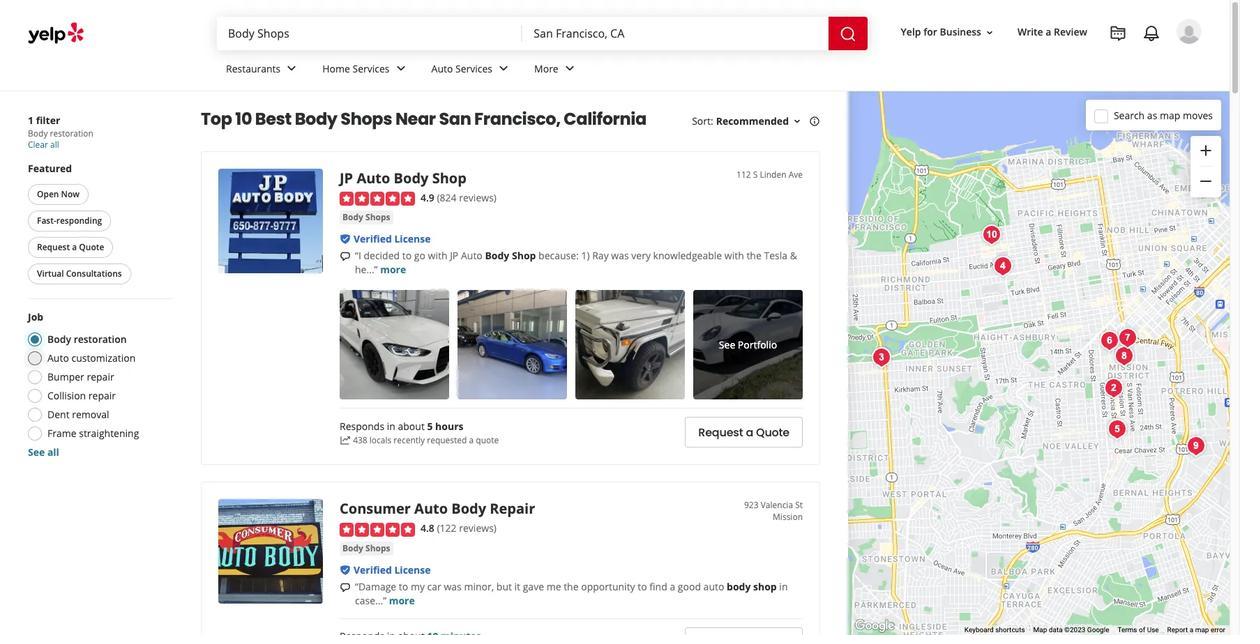 Task type: locate. For each thing, give the bounding box(es) containing it.
auto up 4.9 star rating image
[[357, 169, 390, 188]]

the right me on the left of the page
[[564, 580, 579, 593]]

2 16 speech v2 image from the top
[[340, 582, 351, 593]]

1 horizontal spatial the
[[747, 249, 762, 263]]

2 reviews) from the top
[[459, 522, 497, 535]]

repair down customization
[[87, 370, 114, 384]]

body shops button down 4.8 star rating image
[[340, 542, 393, 556]]

1 vertical spatial body shops button
[[340, 542, 393, 556]]

1 body shops button from the top
[[340, 211, 393, 225]]

decided
[[364, 249, 400, 263]]

all down frame on the bottom of page
[[47, 446, 59, 459]]

3 24 chevron down v2 image from the left
[[495, 60, 512, 77]]

1 vertical spatial more
[[389, 594, 415, 607]]

jp right go on the top left of the page
[[450, 249, 459, 263]]

body shops link for consumer
[[340, 542, 393, 556]]

0 horizontal spatial shop
[[432, 169, 467, 188]]

virtual consultations
[[37, 268, 122, 280]]

best
[[255, 107, 292, 130]]

1 vertical spatial request
[[698, 425, 743, 441]]

services for auto services
[[456, 62, 493, 75]]

featured group
[[25, 162, 173, 287]]

1 16 speech v2 image from the top
[[340, 251, 351, 262]]

more link down decided
[[380, 263, 406, 277]]

review
[[1054, 25, 1088, 39]]

jp up 4.9 star rating image
[[340, 169, 353, 188]]

2 with from the left
[[725, 249, 744, 263]]

0 horizontal spatial request a quote
[[37, 241, 104, 253]]

1 horizontal spatial shop
[[512, 249, 536, 263]]

1 vertical spatial body shops link
[[340, 542, 393, 556]]

0 vertical spatial repair
[[87, 370, 114, 384]]

24 chevron down v2 image inside auto services link
[[495, 60, 512, 77]]

"i
[[355, 249, 361, 263]]

verified license button up '"damage'
[[354, 564, 431, 577]]

shop
[[753, 580, 777, 593]]

map right as
[[1160, 108, 1181, 122]]

16 speech v2 image for jp auto body shop
[[340, 251, 351, 262]]

gave
[[523, 580, 544, 593]]

2 body shops link from the top
[[340, 542, 393, 556]]

request a quote button inside featured group
[[28, 237, 113, 258]]

0 vertical spatial see
[[719, 338, 735, 352]]

1 with from the left
[[428, 249, 447, 263]]

0 horizontal spatial jp
[[340, 169, 353, 188]]

0 horizontal spatial quote
[[79, 241, 104, 253]]

"damage
[[355, 580, 396, 593]]

featured
[[28, 162, 72, 175]]

2 services from the left
[[456, 62, 493, 75]]

None field
[[228, 26, 512, 41], [534, 26, 817, 41]]

s
[[753, 169, 758, 181]]

jp auto body shop image
[[218, 169, 323, 273]]

open
[[37, 188, 59, 200]]

2 license from the top
[[394, 564, 431, 577]]

1 vertical spatial reviews)
[[459, 522, 497, 535]]

auto up san in the left top of the page
[[431, 62, 453, 75]]

112
[[737, 169, 751, 181]]

me
[[547, 580, 561, 593]]

1 horizontal spatial with
[[725, 249, 744, 263]]

24 chevron down v2 image right home services
[[392, 60, 409, 77]]

keyboard shortcuts button
[[965, 626, 1025, 635]]

responds
[[340, 420, 384, 433]]

with right go on the top left of the page
[[428, 249, 447, 263]]

0 vertical spatial verified
[[354, 233, 392, 246]]

in
[[387, 420, 395, 433], [779, 580, 788, 593]]

"i decided to go with jp auto body shop
[[355, 249, 536, 263]]

shops down 4.9 star rating image
[[366, 212, 390, 224]]

request a quote inside featured group
[[37, 241, 104, 253]]

shops
[[341, 107, 392, 130], [366, 212, 390, 224], [366, 543, 390, 554]]

1 vertical spatial quote
[[756, 425, 790, 441]]

in up locals
[[387, 420, 395, 433]]

sort:
[[692, 114, 713, 128]]

0 vertical spatial body shops
[[343, 212, 390, 224]]

recommended button
[[716, 114, 803, 128]]

more link
[[380, 263, 406, 277], [389, 594, 415, 607]]

1 vertical spatial the
[[564, 580, 579, 593]]

map data ©2023 google
[[1033, 626, 1109, 634]]

to left find
[[638, 580, 647, 593]]

0 vertical spatial request
[[37, 241, 70, 253]]

was right car
[[444, 580, 462, 593]]

0 vertical spatial body shops link
[[340, 211, 393, 225]]

2 verified license button from the top
[[354, 564, 431, 577]]

1 horizontal spatial services
[[456, 62, 493, 75]]

auto right go on the top left of the page
[[461, 249, 483, 263]]

0 horizontal spatial with
[[428, 249, 447, 263]]

california
[[564, 107, 647, 130]]

None search field
[[217, 17, 870, 50]]

0 horizontal spatial request
[[37, 241, 70, 253]]

0 vertical spatial verified license button
[[354, 233, 431, 246]]

more link down my
[[389, 594, 415, 607]]

24 chevron down v2 image right the auto services
[[495, 60, 512, 77]]

error
[[1211, 626, 1226, 634]]

repair
[[87, 370, 114, 384], [88, 389, 116, 402]]

body shops button down 4.9 star rating image
[[340, 211, 393, 225]]

2 none field from the left
[[534, 26, 817, 41]]

francisco,
[[474, 107, 561, 130]]

none field up business categories element
[[534, 26, 817, 41]]

linden
[[760, 169, 787, 181]]

write a review
[[1018, 25, 1088, 39]]

1 vertical spatial license
[[394, 564, 431, 577]]

map left error
[[1195, 626, 1209, 634]]

restoration up customization
[[74, 333, 127, 346]]

shop left "because:"
[[512, 249, 536, 263]]

0 vertical spatial more
[[380, 263, 406, 277]]

business categories element
[[215, 50, 1202, 91]]

24 chevron down v2 image
[[283, 60, 300, 77], [392, 60, 409, 77], [495, 60, 512, 77]]

1 horizontal spatial jp
[[450, 249, 459, 263]]

24 chevron down v2 image for home services
[[392, 60, 409, 77]]

2 24 chevron down v2 image from the left
[[392, 60, 409, 77]]

with
[[428, 249, 447, 263], [725, 249, 744, 263]]

verified license button for consumer
[[354, 564, 431, 577]]

map for error
[[1195, 626, 1209, 634]]

16 info v2 image
[[809, 116, 820, 127]]

0 vertical spatial jp
[[340, 169, 353, 188]]

1 horizontal spatial quote
[[756, 425, 790, 441]]

the
[[747, 249, 762, 263], [564, 580, 579, 593]]

body shops link down 4.9 star rating image
[[340, 211, 393, 225]]

consumer auto body repair link
[[340, 500, 535, 519]]

0 vertical spatial map
[[1160, 108, 1181, 122]]

1 horizontal spatial map
[[1195, 626, 1209, 634]]

1 services from the left
[[353, 62, 390, 75]]

quote for request a quote button within featured group
[[79, 241, 104, 253]]

0 vertical spatial request a quote button
[[28, 237, 113, 258]]

jp
[[340, 169, 353, 188], [450, 249, 459, 263]]

removal
[[72, 408, 109, 421]]

jp auto body shop link
[[340, 169, 467, 188]]

consumer
[[340, 500, 411, 519]]

0 horizontal spatial none field
[[228, 26, 512, 41]]

1 horizontal spatial request a quote
[[698, 425, 790, 441]]

request a quote for the bottom request a quote button
[[698, 425, 790, 441]]

consumer auto body repair image
[[218, 500, 323, 604]]

16 speech v2 image left "i at the top left of page
[[340, 251, 351, 262]]

24 chevron down v2 image inside home services link
[[392, 60, 409, 77]]

1 horizontal spatial request
[[698, 425, 743, 441]]

1 body shops from the top
[[343, 212, 390, 224]]

4.9
[[421, 191, 434, 204]]

1 vertical spatial shops
[[366, 212, 390, 224]]

4.8
[[421, 522, 434, 535]]

2 verified license from the top
[[354, 564, 431, 577]]

body down 1
[[28, 128, 48, 140]]

16 chevron down v2 image
[[792, 116, 803, 127]]

a
[[1046, 25, 1052, 39], [72, 241, 77, 253], [746, 425, 753, 441], [469, 435, 474, 446], [670, 580, 675, 593], [1190, 626, 1194, 634]]

terms of use
[[1118, 626, 1159, 634]]

0 vertical spatial more link
[[380, 263, 406, 277]]

0 vertical spatial all
[[50, 139, 59, 151]]

16 speech v2 image
[[340, 251, 351, 262], [340, 582, 351, 593]]

he..."
[[355, 263, 378, 277]]

none field up home services link
[[228, 26, 512, 41]]

license for jp
[[394, 233, 431, 246]]

verified license up decided
[[354, 233, 431, 246]]

all right clear
[[50, 139, 59, 151]]

1 vertical spatial request a quote
[[698, 425, 790, 441]]

1 body shops link from the top
[[340, 211, 393, 225]]

home services
[[322, 62, 390, 75]]

0 vertical spatial body shops button
[[340, 211, 393, 225]]

1 horizontal spatial in
[[779, 580, 788, 593]]

was right ray
[[611, 249, 629, 263]]

2 verified from the top
[[354, 564, 392, 577]]

0 vertical spatial reviews)
[[459, 191, 497, 204]]

yelp
[[901, 25, 921, 39]]

body
[[727, 580, 751, 593]]

body shops link for jp
[[340, 211, 393, 225]]

body up 4.8 (122 reviews)
[[452, 500, 486, 519]]

about
[[398, 420, 425, 433]]

services right home
[[353, 62, 390, 75]]

license up my
[[394, 564, 431, 577]]

24 chevron down v2 image inside restaurants link
[[283, 60, 300, 77]]

more down my
[[389, 594, 415, 607]]

ajc auto body image
[[1182, 432, 1210, 460]]

projects image
[[1110, 25, 1127, 42]]

more link for jp
[[380, 263, 406, 277]]

1 reviews) from the top
[[459, 191, 497, 204]]

0 vertical spatial restoration
[[50, 128, 93, 140]]

1 vertical spatial all
[[47, 446, 59, 459]]

avenue body shop image
[[1114, 324, 1142, 352]]

body right "best"
[[295, 107, 337, 130]]

body shops down 4.9 star rating image
[[343, 212, 390, 224]]

2 body shops button from the top
[[340, 542, 393, 556]]

1 vertical spatial was
[[444, 580, 462, 593]]

0 vertical spatial request a quote
[[37, 241, 104, 253]]

reviews)
[[459, 191, 497, 204], [459, 522, 497, 535]]

0 horizontal spatial see
[[28, 446, 45, 459]]

see portfolio
[[719, 338, 777, 352]]

in right shop
[[779, 580, 788, 593]]

2 body shops from the top
[[343, 543, 390, 554]]

0 horizontal spatial request a quote button
[[28, 237, 113, 258]]

option group containing job
[[24, 310, 173, 460]]

shops for jp
[[366, 212, 390, 224]]

1 horizontal spatial was
[[611, 249, 629, 263]]

none field find
[[228, 26, 512, 41]]

moves
[[1183, 108, 1213, 122]]

0 vertical spatial was
[[611, 249, 629, 263]]

1 horizontal spatial 24 chevron down v2 image
[[392, 60, 409, 77]]

reviews) for repair
[[459, 522, 497, 535]]

1 24 chevron down v2 image from the left
[[283, 60, 300, 77]]

terms
[[1118, 626, 1137, 634]]

0 horizontal spatial was
[[444, 580, 462, 593]]

body shops link down 4.8 star rating image
[[340, 542, 393, 556]]

verified license button up decided
[[354, 233, 431, 246]]

group
[[1191, 136, 1221, 197]]

1 vertical spatial verified license button
[[354, 564, 431, 577]]

notifications image
[[1143, 25, 1160, 42]]

verified license for consumer
[[354, 564, 431, 577]]

customization
[[71, 352, 136, 365]]

0 vertical spatial quote
[[79, 241, 104, 253]]

1 vertical spatial see
[[28, 446, 45, 459]]

with left the tesla
[[725, 249, 744, 263]]

0 vertical spatial verified license
[[354, 233, 431, 246]]

business
[[940, 25, 981, 39]]

2 horizontal spatial 24 chevron down v2 image
[[495, 60, 512, 77]]

0 horizontal spatial 24 chevron down v2 image
[[283, 60, 300, 77]]

(122
[[437, 522, 457, 535]]

quote inside featured group
[[79, 241, 104, 253]]

0 horizontal spatial services
[[353, 62, 390, 75]]

1 vertical spatial verified license
[[354, 564, 431, 577]]

0 horizontal spatial map
[[1160, 108, 1181, 122]]

body shops link
[[340, 211, 393, 225], [340, 542, 393, 556]]

it
[[514, 580, 520, 593]]

my
[[411, 580, 425, 593]]

a inside group
[[72, 241, 77, 253]]

reviews) right (824
[[459, 191, 497, 204]]

repair for collision repair
[[88, 389, 116, 402]]

virtual consultations button
[[28, 264, 131, 285]]

fast-responding
[[37, 215, 102, 227]]

job
[[28, 310, 43, 324]]

0 horizontal spatial in
[[387, 420, 395, 433]]

carstar sunset auto reconstruction image
[[867, 344, 895, 372]]

1 vertical spatial request a quote button
[[685, 417, 803, 448]]

license up go on the top left of the page
[[394, 233, 431, 246]]

consumer auto body repair image
[[1100, 375, 1128, 402]]

body shops button for jp
[[340, 211, 393, 225]]

services
[[353, 62, 390, 75], [456, 62, 493, 75]]

was inside because:  1) ray was very knowledgeable with the tesla & he..."
[[611, 249, 629, 263]]

auto
[[431, 62, 453, 75], [357, 169, 390, 188], [461, 249, 483, 263], [47, 352, 69, 365], [414, 500, 448, 519]]

923
[[744, 500, 759, 512]]

see
[[719, 338, 735, 352], [28, 446, 45, 459]]

auto inside business categories element
[[431, 62, 453, 75]]

license
[[394, 233, 431, 246], [394, 564, 431, 577]]

body restoration
[[47, 333, 127, 346]]

restoration down filter on the left top of the page
[[50, 128, 93, 140]]

24 chevron down v2 image
[[561, 60, 578, 77]]

1 horizontal spatial none field
[[534, 26, 817, 41]]

verified up decided
[[354, 233, 392, 246]]

1 horizontal spatial see
[[719, 338, 735, 352]]

1 vertical spatial verified
[[354, 564, 392, 577]]

1 horizontal spatial request a quote button
[[685, 417, 803, 448]]

user actions element
[[890, 17, 1221, 103]]

more down decided
[[380, 263, 406, 277]]

0 vertical spatial license
[[394, 233, 431, 246]]

shop up (824
[[432, 169, 467, 188]]

request a quote
[[37, 241, 104, 253], [698, 425, 790, 441]]

request inside featured group
[[37, 241, 70, 253]]

services up san in the left top of the page
[[456, 62, 493, 75]]

auto up 4.8
[[414, 500, 448, 519]]

10
[[235, 107, 252, 130]]

to left my
[[399, 580, 408, 593]]

in inside in case..."
[[779, 580, 788, 593]]

of
[[1139, 626, 1146, 634]]

1 vertical spatial 16 speech v2 image
[[340, 582, 351, 593]]

body shops down 4.8 star rating image
[[343, 543, 390, 554]]

0 vertical spatial 16 speech v2 image
[[340, 251, 351, 262]]

zoom in image
[[1198, 142, 1214, 159]]

0 vertical spatial the
[[747, 249, 762, 263]]

0 vertical spatial shop
[[432, 169, 467, 188]]

4.9 (824 reviews)
[[421, 191, 497, 204]]

the left the tesla
[[747, 249, 762, 263]]

1 vertical spatial repair
[[88, 389, 116, 402]]

body left "because:"
[[485, 249, 509, 263]]

clear all link
[[28, 139, 59, 151]]

1 license from the top
[[394, 233, 431, 246]]

body up 16 verified v2 image
[[343, 543, 363, 554]]

24 chevron down v2 image right the restaurants
[[283, 60, 300, 77]]

with inside because:  1) ray was very knowledgeable with the tesla & he..."
[[725, 249, 744, 263]]

1 vertical spatial more link
[[389, 594, 415, 607]]

will's auto body shop image
[[989, 253, 1017, 280]]

shops down 4.8 star rating image
[[366, 543, 390, 554]]

was
[[611, 249, 629, 263], [444, 580, 462, 593]]

2 vertical spatial shops
[[366, 543, 390, 554]]

1 verified license button from the top
[[354, 233, 431, 246]]

body shops for jp
[[343, 212, 390, 224]]

1 none field from the left
[[228, 26, 512, 41]]

1 vertical spatial in
[[779, 580, 788, 593]]

repair for bumper repair
[[87, 370, 114, 384]]

repair up removal
[[88, 389, 116, 402]]

1 verified license from the top
[[354, 233, 431, 246]]

1 verified from the top
[[354, 233, 392, 246]]

verified license up '"damage'
[[354, 564, 431, 577]]

auto
[[704, 580, 724, 593]]

reviews) right (122
[[459, 522, 497, 535]]

verified up '"damage'
[[354, 564, 392, 577]]

option group
[[24, 310, 173, 460]]

16 speech v2 image down 16 verified v2 image
[[340, 582, 351, 593]]

0 vertical spatial in
[[387, 420, 395, 433]]

1
[[28, 114, 33, 127]]

now
[[61, 188, 80, 200]]

shops down home services link
[[341, 107, 392, 130]]

1 vertical spatial map
[[1195, 626, 1209, 634]]

domport auto body image
[[1110, 343, 1138, 370]]

1 vertical spatial body shops
[[343, 543, 390, 554]]



Task type: vqa. For each thing, say whether or not it's contained in the screenshot.
Shops
yes



Task type: describe. For each thing, give the bounding box(es) containing it.
1 vertical spatial shop
[[512, 249, 536, 263]]

open now button
[[28, 184, 89, 205]]

body shops for consumer
[[343, 543, 390, 554]]

1 vertical spatial jp
[[450, 249, 459, 263]]

san
[[439, 107, 471, 130]]

car
[[427, 580, 441, 593]]

terms of use link
[[1118, 626, 1159, 634]]

home services link
[[311, 50, 420, 91]]

report a map error link
[[1167, 626, 1226, 634]]

west wind automotive image
[[1096, 327, 1123, 355]]

923 valencia st mission
[[744, 500, 803, 523]]

locals
[[370, 435, 392, 446]]

services for home services
[[353, 62, 390, 75]]

0 horizontal spatial the
[[564, 580, 579, 593]]

more for consumer
[[389, 594, 415, 607]]

request for request a quote button within featured group
[[37, 241, 70, 253]]

quote for the bottom request a quote button
[[756, 425, 790, 441]]

brad k. image
[[1177, 19, 1202, 44]]

straightening
[[79, 427, 139, 440]]

verified for jp
[[354, 233, 392, 246]]

zoom out image
[[1198, 173, 1214, 190]]

1 filter body restoration clear all
[[28, 114, 93, 151]]

©2023
[[1065, 626, 1086, 634]]

search
[[1114, 108, 1145, 122]]

find
[[650, 580, 667, 593]]

map region
[[713, 67, 1240, 635]]

yelp for business button
[[895, 20, 1001, 45]]

5
[[427, 420, 433, 433]]

more
[[534, 62, 559, 75]]

438
[[353, 435, 367, 446]]

because:
[[539, 249, 579, 263]]

see for see all
[[28, 446, 45, 459]]

auto customization
[[47, 352, 136, 365]]

pacific collision care image
[[1103, 416, 1131, 444]]

more link for consumer
[[389, 594, 415, 607]]

requested
[[427, 435, 467, 446]]

restaurants
[[226, 62, 281, 75]]

16 speech v2 image for consumer auto body repair
[[340, 582, 351, 593]]

request for the bottom request a quote button
[[698, 425, 743, 441]]

auto services
[[431, 62, 493, 75]]

1 vertical spatial restoration
[[74, 333, 127, 346]]

none field near
[[534, 26, 817, 41]]

all inside '1 filter body restoration clear all'
[[50, 139, 59, 151]]

search as map moves
[[1114, 108, 1213, 122]]

virtual
[[37, 268, 64, 280]]

112 s linden ave
[[737, 169, 803, 181]]

body up auto customization
[[47, 333, 71, 346]]

ave
[[789, 169, 803, 181]]

auto services link
[[420, 50, 523, 91]]

collision repair
[[47, 389, 116, 402]]

request a quote for request a quote button within featured group
[[37, 241, 104, 253]]

verified license button for jp
[[354, 233, 431, 246]]

clear
[[28, 139, 48, 151]]

auto up bumper on the left
[[47, 352, 69, 365]]

collision
[[47, 389, 86, 402]]

the inside because:  1) ray was very knowledgeable with the tesla & he..."
[[747, 249, 762, 263]]

24 chevron down v2 image for auto services
[[495, 60, 512, 77]]

4.8 star rating image
[[340, 523, 415, 537]]

24 chevron down v2 image for restaurants
[[283, 60, 300, 77]]

responds in about 5 hours
[[340, 420, 464, 433]]

knowledgeable
[[653, 249, 722, 263]]

write a review link
[[1012, 20, 1093, 45]]

license for consumer
[[394, 564, 431, 577]]

body inside '1 filter body restoration clear all'
[[28, 128, 48, 140]]

more for jp
[[380, 263, 406, 277]]

verified license for jp
[[354, 233, 431, 246]]

ray
[[592, 249, 609, 263]]

home
[[322, 62, 350, 75]]

dent removal
[[47, 408, 109, 421]]

fast-
[[37, 215, 56, 227]]

0 vertical spatial shops
[[341, 107, 392, 130]]

frame straightening
[[47, 427, 139, 440]]

shops for consumer
[[366, 543, 390, 554]]

see all
[[28, 446, 59, 459]]

botta's auto body image
[[978, 221, 1006, 249]]

map for moves
[[1160, 108, 1181, 122]]

consultations
[[66, 268, 122, 280]]

valencia
[[761, 500, 793, 512]]

dent
[[47, 408, 69, 421]]

fast-responding button
[[28, 211, 111, 232]]

minor,
[[464, 580, 494, 593]]

reviews) for shop
[[459, 191, 497, 204]]

consumer auto body repair
[[340, 500, 535, 519]]

use
[[1147, 626, 1159, 634]]

opportunity
[[581, 580, 635, 593]]

Find text field
[[228, 26, 512, 41]]

near
[[395, 107, 436, 130]]

quote
[[476, 435, 499, 446]]

Near text field
[[534, 26, 817, 41]]

open now
[[37, 188, 80, 200]]

16 verified v2 image
[[340, 234, 351, 245]]

as
[[1147, 108, 1157, 122]]

top
[[201, 107, 232, 130]]

recommended
[[716, 114, 789, 128]]

body up 16 verified v2 icon
[[343, 212, 363, 224]]

google image
[[852, 617, 898, 635]]

see for see portfolio
[[719, 338, 735, 352]]

report
[[1167, 626, 1188, 634]]

see portfolio link
[[693, 290, 803, 400]]

responding
[[56, 215, 102, 227]]

keyboard
[[965, 626, 994, 634]]

google
[[1087, 626, 1109, 634]]

verified for consumer
[[354, 564, 392, 577]]

438 locals recently requested a quote
[[353, 435, 499, 446]]

write
[[1018, 25, 1043, 39]]

16 chevron down v2 image
[[984, 27, 995, 38]]

4.9 star rating image
[[340, 192, 415, 206]]

body shops button for consumer
[[340, 542, 393, 556]]

very
[[632, 249, 651, 263]]

in case..."
[[355, 580, 788, 607]]

good
[[678, 580, 701, 593]]

body up 4.9
[[394, 169, 429, 188]]

repair
[[490, 500, 535, 519]]

because:  1) ray was very knowledgeable with the tesla & he..."
[[355, 249, 797, 277]]

1)
[[581, 249, 590, 263]]

frame
[[47, 427, 76, 440]]

4.8 (122 reviews)
[[421, 522, 497, 535]]

to left go on the top left of the page
[[402, 249, 412, 263]]

16 trending v2 image
[[340, 435, 351, 446]]

map
[[1033, 626, 1047, 634]]

search image
[[840, 26, 856, 42]]

restoration inside '1 filter body restoration clear all'
[[50, 128, 93, 140]]

(824
[[437, 191, 457, 204]]

keyboard shortcuts
[[965, 626, 1025, 634]]

16 verified v2 image
[[340, 565, 351, 576]]

data
[[1049, 626, 1063, 634]]

shortcuts
[[996, 626, 1025, 634]]



